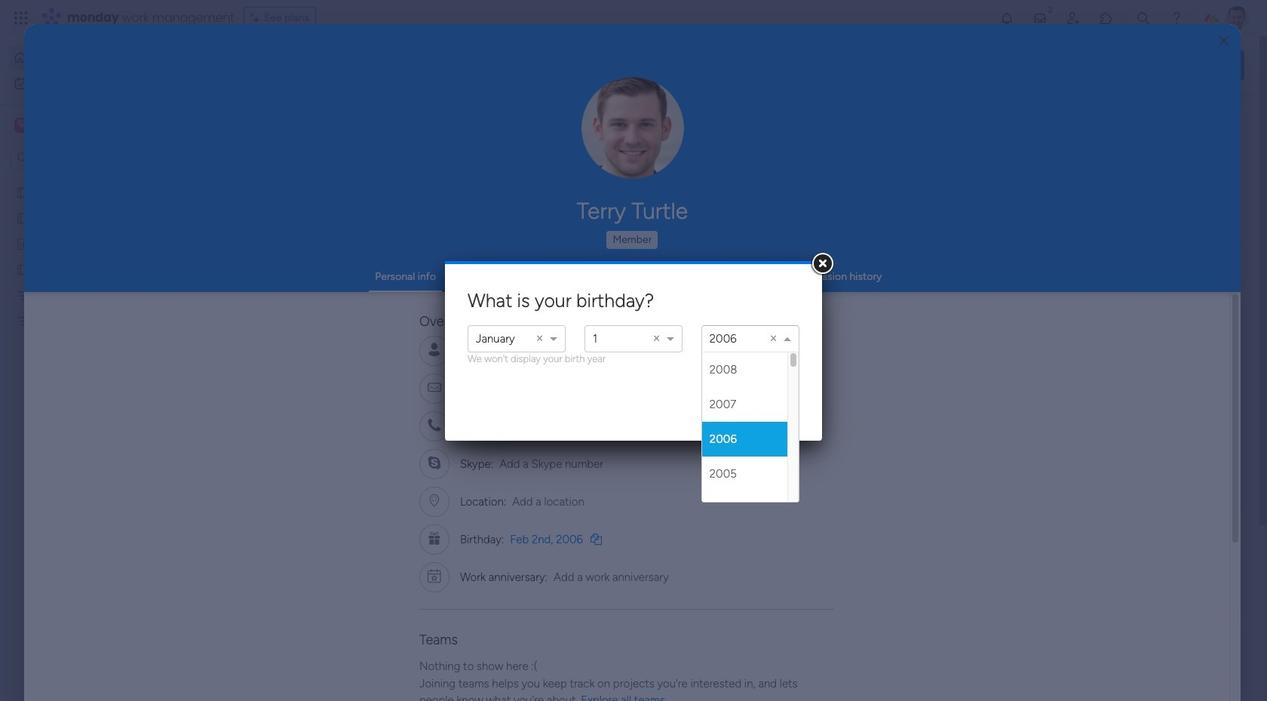Task type: locate. For each thing, give the bounding box(es) containing it.
copied! image
[[561, 345, 572, 356], [591, 533, 602, 545]]

component image
[[499, 299, 512, 313]]

getting started element
[[1019, 550, 1245, 610]]

add to favorites image
[[941, 276, 956, 291], [448, 461, 463, 476]]

1 vertical spatial copied! image
[[591, 533, 602, 545]]

invite members image
[[1066, 11, 1082, 26]]

1 horizontal spatial add to favorites image
[[941, 276, 956, 291]]

quick search results list box
[[233, 141, 983, 526]]

search everything image
[[1137, 11, 1152, 26]]

0 vertical spatial public board image
[[16, 211, 30, 225]]

1 vertical spatial public board image
[[499, 275, 515, 292]]

public board image up public dashboard icon
[[16, 211, 30, 225]]

0 horizontal spatial add to favorites image
[[448, 461, 463, 476]]

select product image
[[14, 11, 29, 26]]

public board image
[[16, 211, 30, 225], [499, 275, 515, 292]]

workspace image
[[14, 117, 29, 134], [17, 117, 27, 134]]

list box
[[0, 176, 192, 537], [703, 352, 799, 526]]

1 horizontal spatial public board image
[[499, 275, 515, 292]]

0 vertical spatial copied! image
[[561, 345, 572, 356]]

option
[[0, 178, 192, 182], [476, 332, 515, 346], [593, 332, 598, 346], [710, 332, 737, 346]]

templates image image
[[1032, 304, 1232, 408]]

2 image
[[1045, 1, 1058, 18]]

1 vertical spatial add to favorites image
[[448, 461, 463, 476]]

help center element
[[1019, 623, 1245, 683]]

public board image up component icon
[[499, 275, 515, 292]]

public board image up public dashboard icon
[[16, 185, 30, 199]]

0 vertical spatial add to favorites image
[[941, 276, 956, 291]]

0 horizontal spatial public board image
[[16, 211, 30, 225]]

2 workspace image from the left
[[17, 117, 27, 134]]

None field
[[710, 326, 714, 354]]

public dashboard image
[[16, 236, 30, 251]]

public board image
[[16, 185, 30, 199], [16, 262, 30, 276], [252, 275, 269, 292]]



Task type: vqa. For each thing, say whether or not it's contained in the screenshot.
'Invite members' Icon on the right top of page
yes



Task type: describe. For each thing, give the bounding box(es) containing it.
close image
[[1220, 35, 1229, 46]]

public board image down public dashboard icon
[[16, 262, 30, 276]]

public board image up component image
[[252, 275, 269, 292]]

dapulse x slim image
[[1223, 109, 1241, 128]]

2004 option
[[703, 491, 788, 526]]

1 workspace image from the left
[[14, 117, 29, 134]]

notifications image
[[1000, 11, 1015, 26]]

help image
[[1170, 11, 1185, 26]]

0 horizontal spatial copied! image
[[561, 345, 572, 356]]

terry turtle image
[[1226, 6, 1250, 30]]

component image
[[252, 299, 266, 313]]

2008 option
[[703, 352, 788, 387]]

2006 option
[[703, 422, 788, 457]]

0 horizontal spatial list box
[[0, 176, 192, 537]]

2007 option
[[703, 387, 788, 422]]

see plans image
[[250, 10, 264, 26]]

1 horizontal spatial list box
[[703, 352, 799, 526]]

2005 option
[[703, 457, 788, 491]]

monday marketplace image
[[1100, 11, 1115, 26]]

1 horizontal spatial copied! image
[[591, 533, 602, 545]]

update feed image
[[1033, 11, 1048, 26]]



